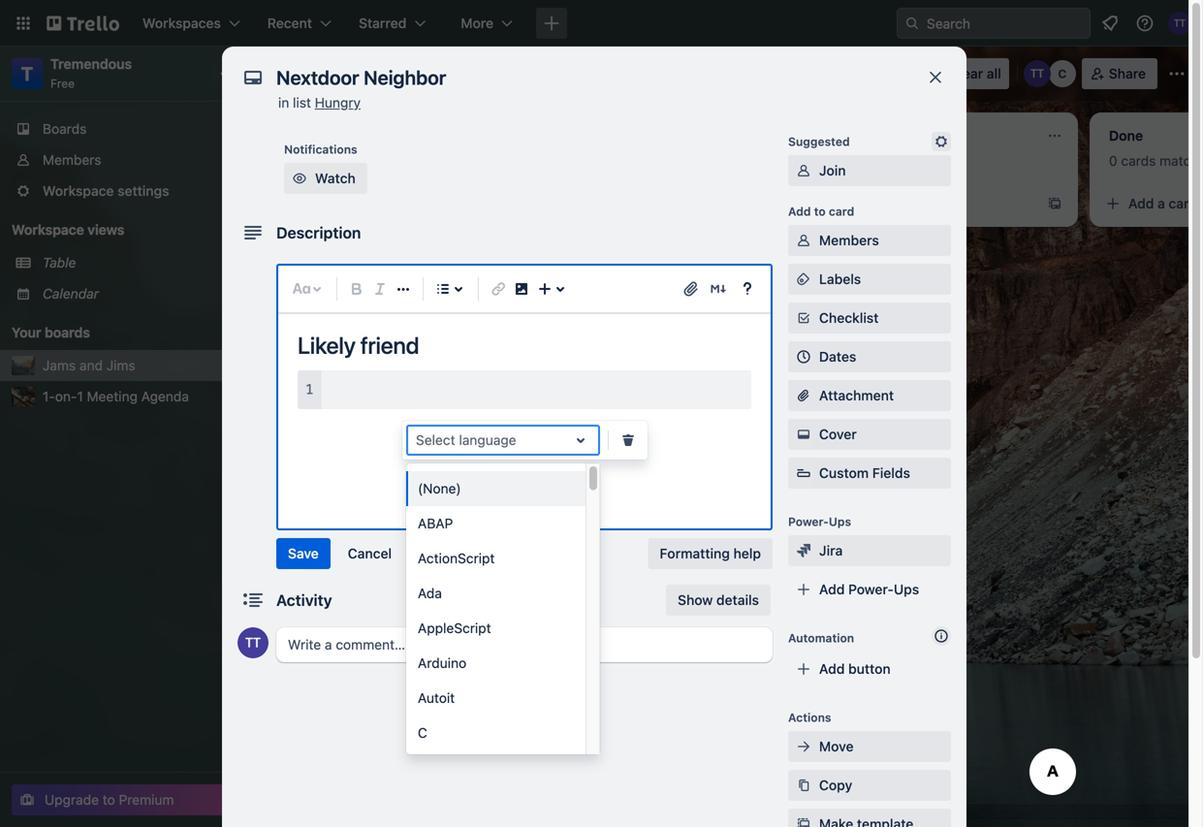 Task type: describe. For each thing, give the bounding box(es) containing it.
3 0 from the left
[[1109, 153, 1118, 169]]

fields
[[873, 465, 910, 481]]

1 0 cards match filters from the left
[[283, 153, 412, 169]]

to for upgrade
[[103, 792, 115, 808]]

workspace
[[12, 222, 84, 238]]

0 notifications image
[[1099, 12, 1122, 35]]

Select language text field
[[416, 432, 420, 448]]

suggested
[[788, 135, 850, 148]]

labels link
[[788, 264, 951, 295]]

friend
[[360, 332, 419, 359]]

image image
[[510, 277, 533, 301]]

sm image for labels
[[794, 270, 814, 289]]

copy link
[[788, 770, 951, 801]]

sm image for copy
[[794, 776, 814, 795]]

jams and jims inside jams and jims link
[[43, 357, 135, 373]]

select language
[[416, 432, 516, 448]]

labels
[[819, 271, 861, 287]]

Board name text field
[[268, 58, 411, 89]]

sm image for suggested
[[932, 132, 951, 151]]

checklist
[[819, 310, 879, 326]]

primary element
[[0, 0, 1203, 47]]

formatting help link
[[648, 538, 773, 569]]

table link
[[43, 253, 240, 272]]

c c++
[[418, 725, 444, 776]]

actionscript
[[418, 550, 495, 566]]

add power-ups link
[[788, 574, 951, 605]]

custom fields
[[819, 465, 910, 481]]

boards
[[45, 324, 90, 340]]

0 vertical spatial editor toolbar toolbar
[[286, 273, 763, 304]]

1 vertical spatial jims
[[106, 357, 135, 373]]

2 filters from the left
[[927, 153, 962, 169]]

save
[[288, 545, 319, 561]]

formatting help
[[660, 545, 761, 561]]

dates
[[819, 349, 856, 365]]

1 0 from the left
[[283, 153, 292, 169]]

upgrade to premium link
[[12, 784, 237, 815]]

checklist link
[[788, 303, 951, 334]]

arduino
[[418, 655, 467, 671]]

attachment
[[819, 387, 894, 403]]

join
[[819, 162, 846, 178]]

upgrade
[[45, 792, 99, 808]]

cancel
[[348, 545, 392, 561]]

add button button
[[788, 654, 951, 685]]

jams and jims inside jams and jims text box
[[277, 63, 401, 84]]

attachment button
[[788, 380, 951, 411]]

list
[[293, 95, 311, 111]]

calendar link
[[43, 284, 240, 303]]

create board or workspace image
[[542, 14, 561, 33]]

show details
[[678, 592, 759, 608]]

hungry
[[315, 95, 361, 111]]

hungry link
[[315, 95, 361, 111]]

join link
[[788, 155, 951, 186]]

(none)
[[418, 480, 461, 496]]

clear
[[950, 65, 983, 81]]

0 horizontal spatial members link
[[0, 144, 252, 176]]

details
[[717, 592, 759, 608]]

and inside text box
[[326, 63, 358, 84]]

view markdown image
[[709, 279, 728, 299]]

add button
[[819, 661, 891, 677]]

c button
[[1049, 60, 1076, 87]]

clear all button
[[942, 58, 1009, 89]]

1-
[[43, 388, 55, 404]]

free
[[50, 77, 75, 90]]

custom
[[819, 465, 869, 481]]

move
[[819, 738, 854, 754]]

c++
[[418, 760, 444, 776]]

chestercheeetah (chestercheeetah) image
[[1049, 60, 1076, 87]]

move link
[[788, 731, 951, 762]]

2 match from the left
[[884, 153, 923, 169]]

1 cards from the left
[[295, 153, 330, 169]]

actions
[[788, 711, 832, 724]]

boards link
[[0, 113, 252, 144]]

add for add a card
[[853, 195, 879, 211]]

tremendous link
[[50, 56, 132, 72]]

Main content area, start typing to enter text. text field
[[298, 332, 751, 444]]

cover link
[[788, 419, 951, 450]]

editor toolbar toolbar containing select language
[[402, 421, 648, 785]]

in
[[278, 95, 289, 111]]

notifications
[[284, 143, 357, 156]]

activity
[[276, 591, 332, 609]]

card for add a card
[[894, 195, 922, 211]]

1 filters from the left
[[376, 153, 412, 169]]

3 match from the left
[[1160, 153, 1199, 169]]

table
[[43, 255, 76, 271]]

workspace views
[[12, 222, 124, 238]]

1 vertical spatial power-
[[848, 581, 894, 597]]

0 vertical spatial terry turtle (terryturtle) image
[[1168, 12, 1192, 35]]

c for c
[[1058, 67, 1067, 80]]

c for c c++
[[418, 725, 427, 741]]

jams inside text box
[[277, 63, 322, 84]]

save button
[[276, 538, 330, 569]]

jams and jims link
[[43, 356, 217, 375]]

more formatting image
[[392, 277, 415, 301]]

tremendous
[[50, 56, 132, 72]]

0 horizontal spatial power-
[[788, 515, 829, 528]]

sm image for cover
[[794, 425, 814, 444]]

watch button
[[284, 163, 367, 194]]



Task type: vqa. For each thing, say whether or not it's contained in the screenshot.
rightmost Enabled
no



Task type: locate. For each thing, give the bounding box(es) containing it.
sm image
[[794, 161, 814, 180], [794, 231, 814, 250], [794, 270, 814, 289], [794, 541, 814, 560], [794, 776, 814, 795]]

0 cards match filters up add a card
[[834, 153, 962, 169]]

sm image inside join link
[[794, 161, 814, 180]]

help
[[734, 545, 761, 561]]

members link up labels link
[[788, 225, 951, 256]]

your
[[12, 324, 41, 340]]

on-
[[55, 388, 77, 404]]

sm image left copy
[[794, 776, 814, 795]]

a
[[882, 195, 890, 211]]

0 horizontal spatial ups
[[829, 515, 851, 528]]

1 vertical spatial jams and jims
[[43, 357, 135, 373]]

jims up 1-on-1 meeting agenda
[[106, 357, 135, 373]]

c inside icon
[[1058, 67, 1067, 80]]

add to card
[[788, 205, 855, 218]]

1 vertical spatial members
[[819, 232, 879, 248]]

sm image for watch
[[290, 169, 309, 188]]

0 horizontal spatial 0 cards match filters
[[283, 153, 412, 169]]

power- up automation
[[848, 581, 894, 597]]

members link down the boards
[[0, 144, 252, 176]]

1 vertical spatial members link
[[788, 225, 951, 256]]

jims left star or unstar board image
[[362, 63, 401, 84]]

add a card button
[[822, 188, 1036, 219]]

editor toolbar toolbar
[[286, 273, 763, 304], [402, 421, 648, 785]]

1 horizontal spatial 0 cards match filters
[[834, 153, 962, 169]]

0 vertical spatial members link
[[0, 144, 252, 176]]

sm image left join
[[794, 161, 814, 180]]

language
[[459, 432, 516, 448]]

1 horizontal spatial and
[[326, 63, 358, 84]]

4 sm image from the top
[[794, 541, 814, 560]]

1 horizontal spatial jams and jims
[[277, 63, 401, 84]]

add left a
[[853, 195, 879, 211]]

star or unstar board image
[[423, 66, 438, 81]]

sm image down add to card
[[794, 231, 814, 250]]

Search field
[[920, 9, 1090, 38]]

c up c++
[[418, 725, 427, 741]]

sm image left checklist
[[794, 308, 814, 328]]

1 vertical spatial 1
[[77, 388, 83, 404]]

1 vertical spatial terry turtle (terryturtle) image
[[1024, 60, 1051, 87]]

meeting
[[87, 388, 138, 404]]

jira
[[819, 543, 843, 559]]

1 horizontal spatial members
[[819, 232, 879, 248]]

card
[[894, 195, 922, 211], [829, 205, 855, 218]]

0 horizontal spatial match
[[334, 153, 373, 169]]

filters right watch button
[[376, 153, 412, 169]]

upgrade to premium
[[45, 792, 174, 808]]

show menu image
[[1167, 64, 1187, 83]]

1 horizontal spatial cards
[[846, 153, 881, 169]]

1 horizontal spatial jams
[[277, 63, 322, 84]]

lists image
[[431, 277, 455, 301]]

sm image left the cover
[[794, 425, 814, 444]]

button
[[848, 661, 891, 677]]

1 vertical spatial jams
[[43, 357, 76, 373]]

0 vertical spatial jims
[[362, 63, 401, 84]]

1 vertical spatial editor toolbar toolbar
[[402, 421, 648, 785]]

c
[[1058, 67, 1067, 80], [418, 725, 427, 741]]

to
[[814, 205, 826, 218], [103, 792, 115, 808]]

5 sm image from the top
[[794, 776, 814, 795]]

0 horizontal spatial card
[[829, 205, 855, 218]]

sm image left jira
[[794, 541, 814, 560]]

1 horizontal spatial match
[[884, 153, 923, 169]]

0 horizontal spatial members
[[43, 152, 101, 168]]

cover
[[819, 426, 857, 442]]

1 vertical spatial ups
[[894, 581, 919, 597]]

terry turtle (terryturtle) image
[[1168, 12, 1192, 35], [1024, 60, 1051, 87]]

open image
[[569, 429, 592, 452]]

sm image for move
[[794, 737, 814, 756]]

0 vertical spatial 1
[[924, 65, 930, 81]]

1 horizontal spatial filters
[[927, 153, 962, 169]]

Write a comment text field
[[276, 627, 773, 662]]

sm image left labels
[[794, 270, 814, 289]]

formatting
[[660, 545, 730, 561]]

open help dialog image
[[736, 277, 759, 301]]

add
[[853, 195, 879, 211], [788, 205, 811, 218], [819, 581, 845, 597], [819, 661, 845, 677]]

0 horizontal spatial jims
[[106, 357, 135, 373]]

sm image for join
[[794, 161, 814, 180]]

copy
[[819, 777, 853, 793]]

1 horizontal spatial members link
[[788, 225, 951, 256]]

sm image for checklist
[[794, 308, 814, 328]]

sm image inside labels link
[[794, 270, 814, 289]]

jams
[[277, 63, 322, 84], [43, 357, 76, 373]]

add down suggested at the right top
[[788, 205, 811, 218]]

0 horizontal spatial jams
[[43, 357, 76, 373]]

filters up add a card button
[[927, 153, 962, 169]]

0 horizontal spatial cards
[[295, 153, 330, 169]]

1 sm image from the top
[[794, 161, 814, 180]]

filters
[[376, 153, 412, 169], [927, 153, 962, 169]]

jams and jims up the hungry "link"
[[277, 63, 401, 84]]

members for the right members link
[[819, 232, 879, 248]]

1 horizontal spatial ups
[[894, 581, 919, 597]]

1 vertical spatial and
[[79, 357, 103, 373]]

abap
[[418, 515, 453, 531]]

card right a
[[894, 195, 922, 211]]

0 cards match filters up watch
[[283, 153, 412, 169]]

add for add button
[[819, 661, 845, 677]]

members up labels
[[819, 232, 879, 248]]

t
[[21, 62, 33, 85]]

1-on-1 meeting agenda
[[43, 388, 189, 404]]

card inside button
[[894, 195, 922, 211]]

0 horizontal spatial filters
[[376, 153, 412, 169]]

1 horizontal spatial power-
[[848, 581, 894, 597]]

add a card
[[853, 195, 922, 211]]

power-ups
[[788, 515, 851, 528]]

add down jira
[[819, 581, 845, 597]]

1 vertical spatial c
[[418, 725, 427, 741]]

1 horizontal spatial terry turtle (terryturtle) image
[[1168, 12, 1192, 35]]

custom fields button
[[788, 463, 951, 483]]

0 horizontal spatial jams and jims
[[43, 357, 135, 373]]

t link
[[12, 58, 43, 89]]

1 horizontal spatial c
[[1058, 67, 1067, 80]]

None text field
[[267, 60, 907, 95]]

0 vertical spatial members
[[43, 152, 101, 168]]

0 vertical spatial to
[[814, 205, 826, 218]]

match up add a card
[[884, 153, 923, 169]]

terry turtle (terryturtle) image
[[238, 627, 269, 658]]

2 0 from the left
[[834, 153, 842, 169]]

1-on-1 meeting agenda link
[[43, 387, 240, 406]]

0 vertical spatial jams and jims
[[277, 63, 401, 84]]

create from template… image
[[1047, 196, 1063, 211]]

back to home image
[[47, 8, 119, 39]]

power- up jira
[[788, 515, 829, 528]]

0 horizontal spatial and
[[79, 357, 103, 373]]

sm image down actions
[[794, 737, 814, 756]]

0 vertical spatial jams
[[277, 63, 322, 84]]

autoit
[[418, 690, 455, 706]]

sm image inside cover "link"
[[794, 425, 814, 444]]

sm image up suggested at the right top
[[791, 58, 818, 85]]

sm image up add a card button
[[932, 132, 951, 151]]

automation
[[788, 631, 854, 645]]

search image
[[905, 16, 920, 31]]

attach and insert link image
[[682, 279, 701, 299]]

0 horizontal spatial terry turtle (terryturtle) image
[[1024, 60, 1051, 87]]

0 horizontal spatial 0
[[283, 153, 292, 169]]

to for add
[[814, 205, 826, 218]]

1 horizontal spatial to
[[814, 205, 826, 218]]

likely friend
[[298, 332, 419, 359]]

3 cards from the left
[[1121, 153, 1156, 169]]

clear all
[[950, 65, 1001, 81]]

dates button
[[788, 341, 951, 372]]

share button
[[1082, 58, 1158, 89]]

all
[[987, 65, 1001, 81]]

your boards
[[12, 324, 90, 340]]

1
[[924, 65, 930, 81], [77, 388, 83, 404]]

match up watch
[[334, 153, 373, 169]]

jams and jims down 'your boards with 2 items' element
[[43, 357, 135, 373]]

and down 'your boards with 2 items' element
[[79, 357, 103, 373]]

2 cards from the left
[[846, 153, 881, 169]]

open information menu image
[[1135, 14, 1155, 33]]

members link
[[0, 144, 252, 176], [788, 225, 951, 256]]

2 horizontal spatial 0
[[1109, 153, 1118, 169]]

1 right 1-
[[77, 388, 83, 404]]

sm image inside the checklist link
[[794, 308, 814, 328]]

add for add to card
[[788, 205, 811, 218]]

sm image left watch
[[290, 169, 309, 188]]

1 button
[[826, 58, 942, 89]]

description
[[276, 224, 361, 242]]

sm image
[[791, 58, 818, 85], [932, 132, 951, 151], [290, 169, 309, 188], [794, 308, 814, 328], [794, 425, 814, 444], [794, 737, 814, 756], [794, 814, 814, 827]]

0 horizontal spatial c
[[418, 725, 427, 741]]

and
[[326, 63, 358, 84], [79, 357, 103, 373]]

c left "share" "button"
[[1058, 67, 1067, 80]]

tremendous free
[[50, 56, 132, 90]]

add for add power-ups
[[819, 581, 845, 597]]

2 horizontal spatial cards
[[1121, 153, 1156, 169]]

3 sm image from the top
[[794, 270, 814, 289]]

cards left f
[[1121, 153, 1156, 169]]

jams and jims
[[277, 63, 401, 84], [43, 357, 135, 373]]

2 0 cards match filters from the left
[[834, 153, 962, 169]]

0 vertical spatial ups
[[829, 515, 851, 528]]

1 horizontal spatial card
[[894, 195, 922, 211]]

0 horizontal spatial to
[[103, 792, 115, 808]]

jams up list
[[277, 63, 322, 84]]

ada
[[418, 585, 442, 601]]

sm image inside copy link
[[794, 776, 814, 795]]

1 horizontal spatial 1
[[924, 65, 930, 81]]

terry turtle (terryturtle) image right the all
[[1024, 60, 1051, 87]]

0 cards match filters
[[283, 153, 412, 169], [834, 153, 962, 169]]

to inside 'upgrade to premium' link
[[103, 792, 115, 808]]

0 vertical spatial and
[[326, 63, 358, 84]]

1 vertical spatial to
[[103, 792, 115, 808]]

share
[[1109, 65, 1146, 81]]

to down join
[[814, 205, 826, 218]]

in list hungry
[[278, 95, 361, 111]]

add down automation
[[819, 661, 845, 677]]

to right the upgrade at bottom left
[[103, 792, 115, 808]]

0 down suggested at the right top
[[834, 153, 842, 169]]

0 down "share" "button"
[[1109, 153, 1118, 169]]

0 vertical spatial power-
[[788, 515, 829, 528]]

0 vertical spatial c
[[1058, 67, 1067, 80]]

sm image inside move link
[[794, 737, 814, 756]]

cards down suggested at the right top
[[846, 153, 881, 169]]

sm image inside watch button
[[290, 169, 309, 188]]

1 horizontal spatial jims
[[362, 63, 401, 84]]

select
[[416, 432, 455, 448]]

sm image for jira
[[794, 541, 814, 560]]

sm image down copy link on the bottom of page
[[794, 814, 814, 827]]

f
[[1202, 153, 1203, 169]]

remove image
[[617, 429, 640, 452]]

members
[[43, 152, 101, 168], [819, 232, 879, 248]]

card down join
[[829, 205, 855, 218]]

boards
[[43, 121, 87, 137]]

match left f
[[1160, 153, 1199, 169]]

1 inside button
[[924, 65, 930, 81]]

jims inside text box
[[362, 63, 401, 84]]

and up the hungry "link"
[[326, 63, 358, 84]]

ups up add button button
[[894, 581, 919, 597]]

1 left "clear"
[[924, 65, 930, 81]]

cards
[[295, 153, 330, 169], [846, 153, 881, 169], [1121, 153, 1156, 169]]

ups
[[829, 515, 851, 528], [894, 581, 919, 597]]

sm image inside members link
[[794, 231, 814, 250]]

1 match from the left
[[334, 153, 373, 169]]

1 horizontal spatial 0
[[834, 153, 842, 169]]

ups up jira
[[829, 515, 851, 528]]

cancel button
[[336, 538, 403, 569]]

members down the boards
[[43, 152, 101, 168]]

cards up watch
[[295, 153, 330, 169]]

agenda
[[141, 388, 189, 404]]

members for left members link
[[43, 152, 101, 168]]

views
[[88, 222, 124, 238]]

2 horizontal spatial match
[[1160, 153, 1199, 169]]

your boards with 2 items element
[[12, 321, 196, 344]]

2 sm image from the top
[[794, 231, 814, 250]]

jams up on-
[[43, 357, 76, 373]]

show
[[678, 592, 713, 608]]

jims
[[362, 63, 401, 84], [106, 357, 135, 373]]

0 down "in"
[[283, 153, 292, 169]]

show details link
[[666, 585, 771, 616]]

card for add to card
[[829, 205, 855, 218]]

premium
[[119, 792, 174, 808]]

terry turtle (terryturtle) image right the open information menu icon at the right of the page
[[1168, 12, 1192, 35]]

0 horizontal spatial 1
[[77, 388, 83, 404]]

watch
[[315, 170, 356, 186]]

c inside c c++
[[418, 725, 427, 741]]

sm image for members
[[794, 231, 814, 250]]

match
[[334, 153, 373, 169], [884, 153, 923, 169], [1160, 153, 1199, 169]]

add power-ups
[[819, 581, 919, 597]]



